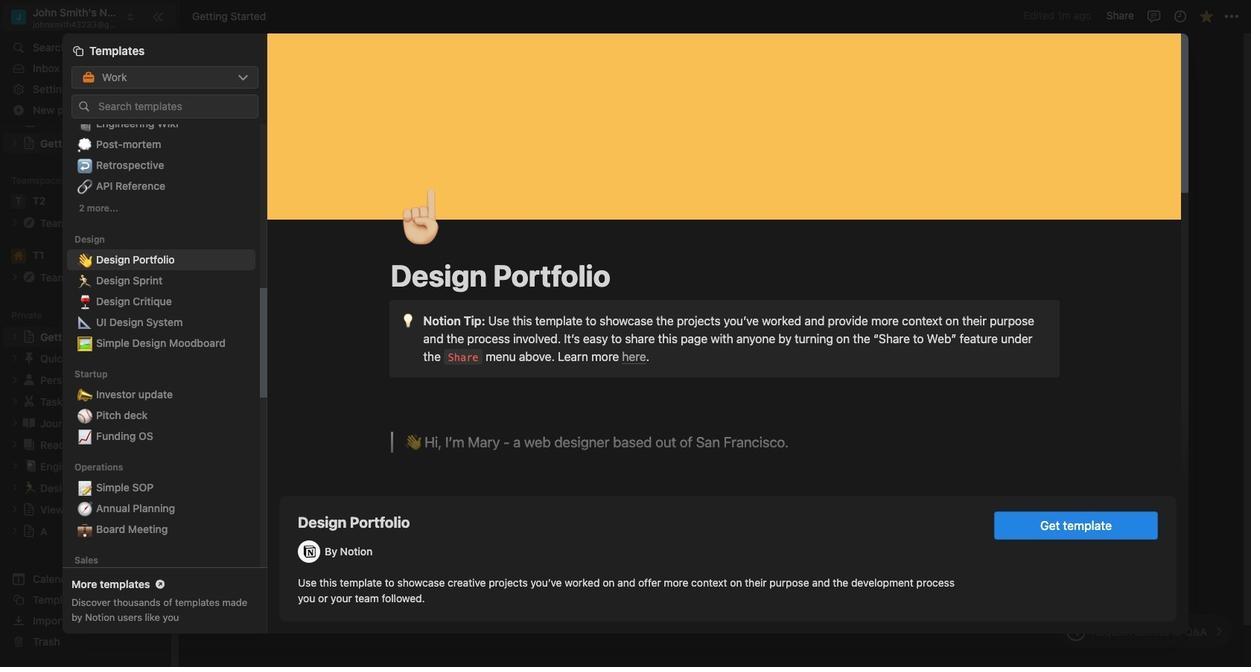 Task type: vqa. For each thing, say whether or not it's contained in the screenshot.
the New teamspace image
yes



Task type: locate. For each thing, give the bounding box(es) containing it.
add a page image
[[148, 310, 159, 321]]

☝🏼 page icon image
[[391, 181, 450, 257]]

new teamspace image
[[148, 176, 159, 186]]

📓 image
[[77, 114, 92, 134]]

Search templates text field
[[98, 101, 251, 113]]

📝 image
[[77, 478, 92, 498]]

↩️ image
[[77, 156, 92, 175]]

🏃 image
[[77, 271, 92, 291]]

💼 image
[[77, 520, 92, 540]]

💭 image
[[77, 135, 92, 154]]

👋 image
[[77, 250, 92, 270]]

🔗 image
[[77, 177, 92, 196]]

comments image
[[1147, 9, 1162, 23]]



Task type: describe. For each thing, give the bounding box(es) containing it.
📣 image
[[77, 385, 92, 405]]

updates image
[[1173, 9, 1188, 23]]

🍷 image
[[77, 292, 92, 312]]

t image
[[11, 194, 26, 209]]

🖼️ image
[[77, 334, 92, 353]]

⚾ image
[[77, 406, 92, 426]]

☝🏼 image
[[391, 181, 450, 257]]

favorited image
[[1199, 9, 1214, 23]]

close sidebar image
[[152, 11, 164, 23]]

📐 image
[[77, 313, 92, 332]]

🧭 image
[[77, 499, 92, 519]]

📈 image
[[77, 427, 92, 446]]



